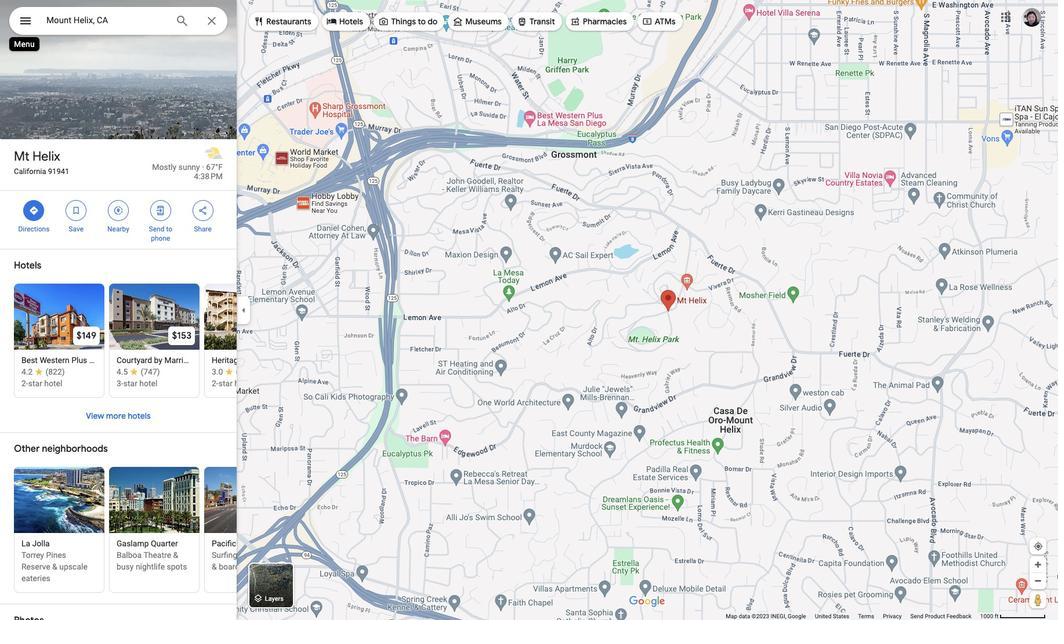 Task type: vqa. For each thing, say whether or not it's contained in the screenshot.
(1,159)
yes



Task type: locate. For each thing, give the bounding box(es) containing it.
2-
[[21, 379, 28, 388], [212, 379, 219, 388]]

hotel down (1,159)
[[235, 379, 253, 388]]

2 2-star hotel from the left
[[212, 379, 253, 388]]

san up 4.5
[[122, 356, 136, 365]]

san right marriott
[[195, 356, 209, 365]]

map
[[726, 613, 737, 620]]

mt helix weather image
[[204, 144, 223, 162]]

museums
[[465, 16, 502, 27]]

star down 3.0
[[219, 379, 233, 388]]

hotel for $149
[[44, 379, 62, 388]]

0 horizontal spatial 2-star hotel
[[21, 379, 62, 388]]

other
[[14, 443, 40, 455]]

send product feedback
[[911, 613, 972, 620]]

2 diego from the left
[[211, 356, 232, 365]]

0 horizontal spatial &
[[52, 562, 57, 571]]

0 horizontal spatial san
[[122, 356, 136, 365]]

None field
[[46, 13, 166, 27]]

show your location image
[[1033, 541, 1044, 552]]

la
[[89, 356, 98, 365], [258, 356, 266, 365], [21, 539, 30, 548]]

best
[[21, 356, 38, 365]]

0 vertical spatial send
[[149, 225, 164, 233]]

2- for 3.0
[[212, 379, 219, 388]]

inegi,
[[771, 613, 786, 620]]

& inside 'gaslamp quarter balboa theatre & busy nightlife spots'
[[173, 551, 178, 560]]

1 vertical spatial send
[[911, 613, 924, 620]]

star down 4.2 stars 822 reviews image
[[28, 379, 42, 388]]

hotels
[[128, 411, 151, 421]]

to inside send to phone
[[166, 225, 172, 233]]


[[19, 13, 32, 29]]

2-star hotel down 3.0 stars 1,159 reviews image at the bottom left
[[212, 379, 253, 388]]

2 star from the left
[[123, 379, 137, 388]]

3.0
[[212, 367, 223, 377]]

show street view coverage image
[[1030, 591, 1047, 609]]

terms button
[[858, 613, 874, 620]]

to left do
[[418, 16, 426, 27]]

1 horizontal spatial hotel
[[139, 379, 157, 388]]

0 horizontal spatial hotel
[[44, 379, 62, 388]]

1 star from the left
[[28, 379, 42, 388]]

nearby
[[107, 225, 129, 233]]

2-star hotel for (1,159)
[[212, 379, 253, 388]]

3-
[[117, 379, 123, 388]]

& down surfing,
[[212, 562, 217, 571]]

4.2 stars 822 reviews image
[[21, 366, 65, 378]]

 things to do
[[378, 15, 438, 28]]

la up torrey
[[21, 539, 30, 548]]

more
[[106, 411, 126, 421]]

la inside la jolla torrey pines reserve & upscale eateries
[[21, 539, 30, 548]]

2-star hotel
[[21, 379, 62, 388], [212, 379, 253, 388]]

helix
[[32, 149, 60, 165]]

star down 4.5 stars 747 reviews image
[[123, 379, 137, 388]]

hotels right 
[[339, 16, 363, 27]]

& inside pacific beach surfing, sunbathing & boardwalk bars
[[212, 562, 217, 571]]

1 horizontal spatial to
[[418, 16, 426, 27]]

1 vertical spatial hotels
[[14, 260, 41, 272]]

2-star hotel down 4.2 stars 822 reviews image
[[21, 379, 62, 388]]

layers
[[265, 595, 284, 603]]

1 mesa from the left
[[100, 356, 120, 365]]

1 2-star hotel from the left
[[21, 379, 62, 388]]

2 horizontal spatial star
[[219, 379, 233, 388]]

share
[[194, 225, 212, 233]]

2 hotel from the left
[[139, 379, 157, 388]]

3-star hotel
[[117, 379, 157, 388]]

4.5 stars 747 reviews image
[[117, 366, 160, 378]]

cajon
[[242, 356, 263, 365]]

directions
[[18, 225, 50, 233]]

1 2- from the left
[[21, 379, 28, 388]]

2 2- from the left
[[212, 379, 219, 388]]

& inside la jolla torrey pines reserve & upscale eateries
[[52, 562, 57, 571]]

1 horizontal spatial &
[[173, 551, 178, 560]]

diego up (747)
[[138, 356, 159, 365]]

things
[[391, 16, 416, 27]]

mesa
[[100, 356, 120, 365], [268, 356, 289, 365]]

phone
[[151, 234, 170, 243]]

2 mesa from the left
[[268, 356, 289, 365]]

neighborhoods
[[42, 443, 108, 455]]

0 horizontal spatial hotels
[[14, 260, 41, 272]]

3 star from the left
[[219, 379, 233, 388]]

91941
[[48, 167, 69, 176]]

star
[[28, 379, 42, 388], [123, 379, 137, 388], [219, 379, 233, 388]]

footer
[[726, 613, 980, 620]]

0 horizontal spatial star
[[28, 379, 42, 388]]

0 horizontal spatial 2-
[[21, 379, 28, 388]]

hotels
[[339, 16, 363, 27], [14, 260, 41, 272]]

& down pines
[[52, 562, 57, 571]]

la jolla torrey pines reserve & upscale eateries
[[21, 539, 88, 583]]

google
[[788, 613, 806, 620]]

0 vertical spatial to
[[418, 16, 426, 27]]

upscale
[[59, 562, 88, 571]]

0 horizontal spatial diego
[[138, 356, 159, 365]]

1 horizontal spatial star
[[123, 379, 137, 388]]

1 horizontal spatial diego
[[211, 356, 232, 365]]

terms
[[858, 613, 874, 620]]

(822)
[[45, 367, 65, 377]]

1 vertical spatial to
[[166, 225, 172, 233]]


[[29, 204, 39, 217]]

hotel down (747)
[[139, 379, 157, 388]]

1 horizontal spatial mesa
[[268, 356, 289, 365]]

privacy
[[883, 613, 902, 620]]

la right plus
[[89, 356, 98, 365]]

1 hotel from the left
[[44, 379, 62, 388]]

united states
[[815, 613, 849, 620]]

send up phone
[[149, 225, 164, 233]]

star for $153
[[123, 379, 137, 388]]

hotels inside  hotels
[[339, 16, 363, 27]]

footer containing map data ©2023 inegi, google
[[726, 613, 980, 620]]

send left product
[[911, 613, 924, 620]]


[[254, 15, 264, 28]]

footer inside the google maps element
[[726, 613, 980, 620]]

hotel down (822)
[[44, 379, 62, 388]]

send for send product feedback
[[911, 613, 924, 620]]

data
[[739, 613, 750, 620]]

mesa right cajon
[[268, 356, 289, 365]]

0 horizontal spatial to
[[166, 225, 172, 233]]

restaurants
[[266, 16, 311, 27]]

hotels down directions
[[14, 260, 41, 272]]

0 horizontal spatial send
[[149, 225, 164, 233]]

1 horizontal spatial hotels
[[339, 16, 363, 27]]

nightlife
[[136, 562, 165, 571]]

inn
[[245, 356, 256, 365]]


[[378, 15, 389, 28]]

2 horizontal spatial hotel
[[235, 379, 253, 388]]

send inside button
[[911, 613, 924, 620]]

2-star hotel for (822)
[[21, 379, 62, 388]]

heritage inn la mesa
[[212, 356, 289, 365]]

0 horizontal spatial mesa
[[100, 356, 120, 365]]

2 horizontal spatial &
[[212, 562, 217, 571]]

2- down 3.0
[[212, 379, 219, 388]]

view more hotels
[[86, 411, 151, 421]]

el
[[234, 356, 240, 365]]

 layers
[[253, 592, 284, 605]]

states
[[833, 613, 849, 620]]

mt helix california 91941
[[14, 149, 69, 176]]

mostly
[[152, 162, 177, 172]]

1 san from the left
[[122, 356, 136, 365]]

1 horizontal spatial 2-
[[212, 379, 219, 388]]

1 horizontal spatial san
[[195, 356, 209, 365]]

to inside  things to do
[[418, 16, 426, 27]]

0 horizontal spatial la
[[21, 539, 30, 548]]

2- down 4.2 at the bottom of page
[[21, 379, 28, 388]]

none field inside mount helix, ca field
[[46, 13, 166, 27]]

to up phone
[[166, 225, 172, 233]]

(1,159)
[[236, 367, 261, 377]]

la right inn
[[258, 356, 266, 365]]

mesa up 4.5
[[100, 356, 120, 365]]

send inside send to phone
[[149, 225, 164, 233]]

heritage
[[212, 356, 243, 365]]

1 horizontal spatial la
[[89, 356, 98, 365]]


[[155, 204, 166, 217]]

save
[[69, 225, 84, 233]]

4.2
[[21, 367, 33, 377]]


[[453, 15, 463, 28]]

4:38 pm
[[194, 172, 223, 181]]

san
[[122, 356, 136, 365], [195, 356, 209, 365]]

2- for 4.2
[[21, 379, 28, 388]]

diego up 3.0
[[211, 356, 232, 365]]

collapse side panel image
[[237, 304, 250, 316]]

mt helix main content
[[0, 0, 770, 620]]

balboa
[[117, 551, 142, 560]]

& up spots
[[173, 551, 178, 560]]

2 horizontal spatial la
[[258, 356, 266, 365]]

1 horizontal spatial send
[[911, 613, 924, 620]]

 museums
[[453, 15, 502, 28]]

1 horizontal spatial 2-star hotel
[[212, 379, 253, 388]]

0 vertical spatial hotels
[[339, 16, 363, 27]]



Task type: describe. For each thing, give the bounding box(es) containing it.
star for $149
[[28, 379, 42, 388]]

western
[[40, 356, 69, 365]]

send product feedback button
[[911, 613, 972, 620]]

boardwalk
[[219, 562, 256, 571]]

 transit
[[517, 15, 555, 28]]

sunbathing
[[241, 551, 281, 560]]

eateries
[[21, 574, 50, 583]]

pines
[[46, 551, 66, 560]]

zoom in image
[[1034, 560, 1043, 569]]

3 hotel from the left
[[235, 379, 253, 388]]

busy
[[117, 562, 134, 571]]

jolla
[[32, 539, 50, 548]]

& for surfing, sunbathing & boardwalk bars
[[212, 562, 217, 571]]

67°f
[[206, 162, 223, 172]]

surfing,
[[212, 551, 239, 560]]

ft
[[995, 613, 999, 620]]

torrey
[[21, 551, 44, 560]]


[[642, 15, 653, 28]]

Mount Helix, CA field
[[9, 7, 227, 35]]

pacific beach surfing, sunbathing & boardwalk bars
[[212, 539, 281, 571]]

spots
[[167, 562, 187, 571]]

google maps element
[[0, 0, 1058, 620]]


[[570, 15, 581, 28]]

 restaurants
[[254, 15, 311, 28]]

 search field
[[9, 7, 227, 37]]

marriott
[[164, 356, 193, 365]]

hotels inside mt helix 'main content'
[[14, 260, 41, 272]]

quarter
[[151, 539, 178, 548]]


[[198, 204, 208, 217]]

gaslamp
[[117, 539, 149, 548]]

©2023
[[752, 613, 769, 620]]

1 diego from the left
[[138, 356, 159, 365]]

hotel for $153
[[139, 379, 157, 388]]

mostly sunny · 67°f 4:38 pm
[[152, 162, 223, 181]]

transit
[[530, 16, 555, 27]]

 button
[[9, 7, 42, 37]]

plus
[[71, 356, 87, 365]]

do
[[428, 16, 438, 27]]

view more hotels button
[[74, 402, 162, 430]]

1000
[[980, 613, 993, 620]]

united
[[815, 613, 832, 620]]

2 san from the left
[[195, 356, 209, 365]]

theatre
[[144, 551, 171, 560]]

privacy button
[[883, 613, 902, 620]]

google account: michele murakami  
(michele.murakami@adept.ai) image
[[1023, 8, 1041, 26]]

actions for mt helix region
[[0, 191, 237, 249]]

courtyard
[[117, 356, 152, 365]]

send for send to phone
[[149, 225, 164, 233]]

best western plus la mesa san diego
[[21, 356, 159, 365]]

feedback
[[947, 613, 972, 620]]

(747)
[[141, 367, 160, 377]]


[[517, 15, 527, 28]]

& for balboa theatre & busy nightlife spots
[[173, 551, 178, 560]]

bars
[[258, 562, 274, 571]]

reserve
[[21, 562, 50, 571]]

 hotels
[[326, 15, 363, 28]]


[[71, 204, 81, 217]]

·
[[202, 162, 204, 172]]

 atms
[[642, 15, 676, 28]]

united states button
[[815, 613, 849, 620]]

courtyard by marriott san diego el cajon
[[117, 356, 263, 365]]


[[253, 592, 263, 605]]

california
[[14, 167, 46, 176]]

send to phone
[[149, 225, 172, 243]]

other neighborhoods
[[14, 443, 108, 455]]

pharmacies
[[583, 16, 627, 27]]


[[113, 204, 124, 217]]

product
[[925, 613, 945, 620]]

1000 ft button
[[980, 613, 1046, 620]]

sunny
[[179, 162, 200, 172]]

pacific
[[212, 539, 236, 548]]

$153
[[172, 330, 191, 342]]

view
[[86, 411, 104, 421]]

gaslamp quarter balboa theatre & busy nightlife spots
[[117, 539, 187, 571]]

mt
[[14, 149, 30, 165]]

 pharmacies
[[570, 15, 627, 28]]

1000 ft
[[980, 613, 999, 620]]

4.5
[[117, 367, 128, 377]]

atms
[[655, 16, 676, 27]]

beach
[[238, 539, 261, 548]]

zoom out image
[[1034, 577, 1043, 585]]

3.0 stars 1,159 reviews image
[[212, 366, 261, 378]]

$149
[[76, 330, 96, 342]]



